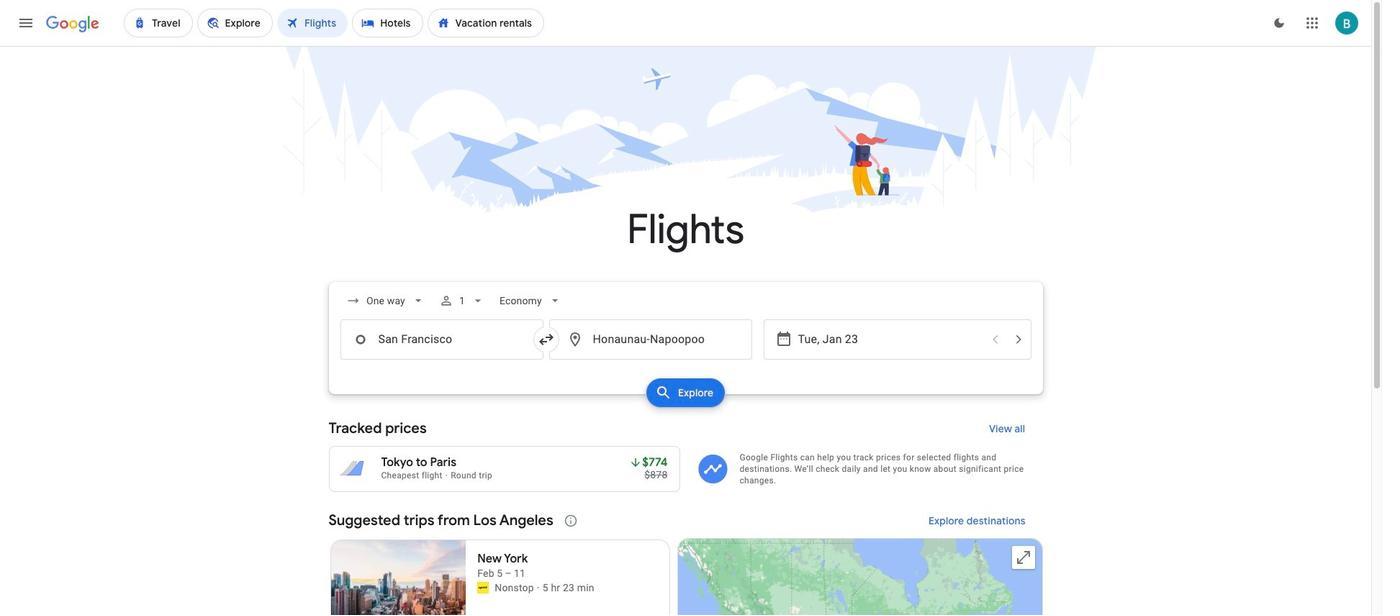 Task type: describe. For each thing, give the bounding box(es) containing it.
774 US dollars text field
[[643, 456, 668, 470]]

suggested trips from los angeles region
[[329, 504, 1043, 616]]

Departure text field
[[798, 321, 983, 359]]

spirit image
[[478, 583, 489, 594]]



Task type: vqa. For each thing, say whether or not it's contained in the screenshot.
Swap origin and destination. ICON
yes



Task type: locate. For each thing, give the bounding box(es) containing it.
change appearance image
[[1263, 6, 1297, 40]]

Flight search field
[[317, 282, 1055, 412]]

 image
[[537, 581, 540, 596]]

None field
[[340, 288, 431, 314], [494, 288, 568, 314], [340, 288, 431, 314], [494, 288, 568, 314]]

None text field
[[340, 320, 543, 360], [549, 320, 752, 360], [340, 320, 543, 360], [549, 320, 752, 360]]

878 US dollars text field
[[645, 470, 668, 481]]

swap origin and destination. image
[[538, 331, 555, 349]]

tracked prices region
[[329, 412, 1043, 493]]

main menu image
[[17, 14, 35, 32]]

 image
[[446, 471, 448, 481]]

 image inside suggested trips from los angeles region
[[537, 581, 540, 596]]

 image inside tracked prices region
[[446, 471, 448, 481]]



